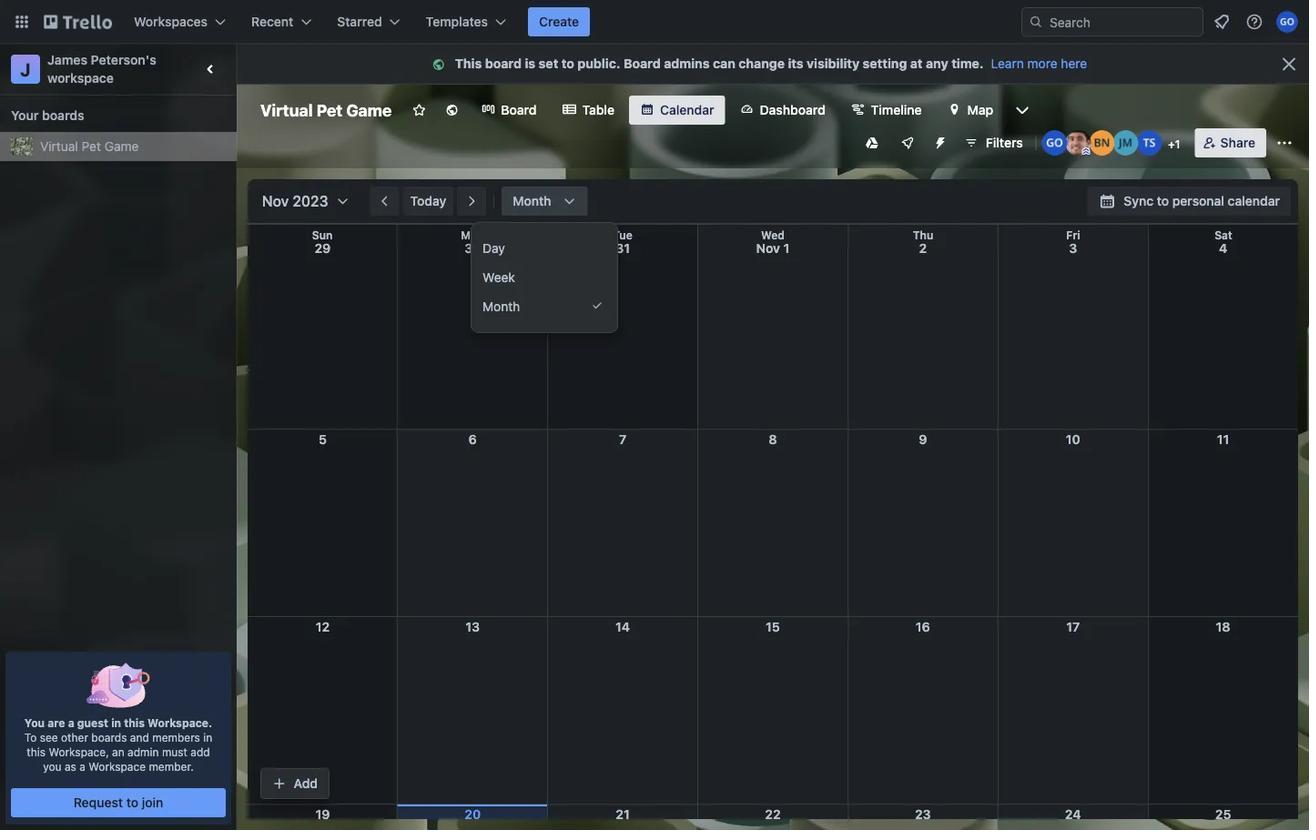 Task type: locate. For each thing, give the bounding box(es) containing it.
0 vertical spatial board
[[624, 56, 661, 71]]

9
[[919, 432, 927, 447]]

24
[[1065, 807, 1081, 822]]

Search field
[[1043, 8, 1203, 36]]

board
[[624, 56, 661, 71], [501, 102, 537, 117]]

your boards
[[11, 108, 84, 123]]

1 horizontal spatial virtual pet game
[[260, 100, 392, 120]]

this down to
[[27, 746, 46, 758]]

12
[[316, 620, 330, 635]]

see
[[40, 731, 58, 744]]

this member is an admin of this board. image
[[1082, 147, 1090, 156]]

0 vertical spatial virtual
[[260, 100, 313, 120]]

a
[[68, 717, 74, 729], [79, 760, 85, 773]]

0 horizontal spatial 1
[[784, 241, 790, 256]]

0 vertical spatial game
[[346, 100, 392, 120]]

can
[[713, 56, 736, 71]]

open information menu image
[[1246, 13, 1264, 31]]

board inside board link
[[501, 102, 537, 117]]

0 vertical spatial nov
[[262, 193, 289, 210]]

here
[[1061, 56, 1087, 71]]

1 horizontal spatial a
[[79, 760, 85, 773]]

0 vertical spatial 1
[[1175, 137, 1180, 150]]

1
[[1175, 137, 1180, 150], [784, 241, 790, 256]]

game inside text box
[[346, 100, 392, 120]]

request to join button
[[11, 788, 226, 818]]

31
[[616, 241, 630, 256]]

1 horizontal spatial virtual
[[260, 100, 313, 120]]

map link
[[937, 96, 1004, 125]]

0 vertical spatial pet
[[316, 100, 343, 120]]

table
[[582, 102, 615, 117]]

1 vertical spatial 1
[[784, 241, 790, 256]]

public image
[[445, 103, 459, 117]]

1 for + 1
[[1175, 137, 1180, 150]]

j
[[20, 58, 31, 80]]

2 horizontal spatial to
[[1157, 193, 1169, 208]]

nov for nov 1
[[756, 241, 780, 256]]

gary orlando (garyorlando) image
[[1276, 11, 1298, 33], [1042, 130, 1068, 156]]

gary orlando (garyorlando) image right open information menu image
[[1276, 11, 1298, 33]]

1 horizontal spatial nov
[[756, 241, 780, 256]]

1 vertical spatial board
[[501, 102, 537, 117]]

0 horizontal spatial this
[[27, 746, 46, 758]]

gary orlando (garyorlando) image inside primary element
[[1276, 11, 1298, 33]]

nov
[[262, 193, 289, 210], [756, 241, 780, 256]]

virtual inside 'virtual pet game' text box
[[260, 100, 313, 120]]

1 horizontal spatial in
[[203, 731, 212, 744]]

to right sync on the right of the page
[[1157, 193, 1169, 208]]

game down your boards with 1 items element on the left top of page
[[104, 139, 139, 154]]

29
[[315, 241, 331, 256]]

a right are
[[68, 717, 74, 729]]

1 vertical spatial month button
[[472, 292, 617, 321]]

month button down week
[[472, 292, 617, 321]]

boards
[[42, 108, 84, 123], [91, 731, 127, 744]]

day
[[483, 241, 505, 256]]

workspace
[[89, 760, 146, 773]]

+ 1
[[1168, 137, 1180, 150]]

pet down your boards with 1 items element on the left top of page
[[82, 139, 101, 154]]

23
[[915, 807, 931, 822]]

2
[[919, 241, 927, 256]]

primary element
[[0, 0, 1309, 44]]

3
[[1069, 241, 1077, 256]]

game left the star or unstar board image
[[346, 100, 392, 120]]

request to join
[[73, 795, 163, 810]]

star or unstar board image
[[412, 103, 426, 117]]

this
[[124, 717, 145, 729], [27, 746, 46, 758]]

0 horizontal spatial nov
[[262, 193, 289, 210]]

to left join
[[126, 795, 138, 810]]

you are a guest in this workspace. to see other boards and members in this workspace, an admin must add you as a workspace member.
[[24, 717, 212, 773]]

gary orlando (garyorlando) image left "this member is an admin of this board." icon
[[1042, 130, 1068, 156]]

starred
[[337, 14, 382, 29]]

board link
[[470, 96, 548, 125]]

virtual pet game link
[[40, 137, 226, 156]]

0 horizontal spatial board
[[501, 102, 537, 117]]

1 vertical spatial virtual pet game
[[40, 139, 139, 154]]

and
[[130, 731, 149, 744]]

to right set
[[562, 56, 574, 71]]

to
[[562, 56, 574, 71], [1157, 193, 1169, 208], [126, 795, 138, 810]]

you
[[43, 760, 62, 773]]

personal
[[1173, 193, 1225, 208]]

customize views image
[[1014, 101, 1032, 119]]

day button
[[472, 234, 617, 263]]

1 vertical spatial a
[[79, 760, 85, 773]]

0 vertical spatial gary orlando (garyorlando) image
[[1276, 11, 1298, 33]]

pet
[[316, 100, 343, 120], [82, 139, 101, 154]]

in up add
[[203, 731, 212, 744]]

16
[[916, 620, 930, 635]]

boards right your at the top of the page
[[42, 108, 84, 123]]

0 vertical spatial a
[[68, 717, 74, 729]]

21
[[616, 807, 630, 822]]

10
[[1066, 432, 1080, 447]]

1 horizontal spatial boards
[[91, 731, 127, 744]]

automation image
[[926, 128, 951, 154]]

0 notifications image
[[1211, 11, 1233, 33]]

virtual pet game
[[260, 100, 392, 120], [40, 139, 139, 154]]

in right guest
[[111, 717, 121, 729]]

share
[[1221, 135, 1256, 150]]

sync
[[1124, 193, 1154, 208]]

calendar
[[660, 102, 714, 117]]

workspaces
[[134, 14, 208, 29]]

your boards with 1 items element
[[11, 105, 217, 127]]

create button
[[528, 7, 590, 36]]

0 vertical spatial virtual pet game
[[260, 100, 392, 120]]

this
[[455, 56, 482, 71]]

are
[[48, 717, 65, 729]]

22
[[765, 807, 781, 822]]

jeremy miller (jeremymiller198) image
[[1113, 130, 1139, 156]]

5
[[319, 432, 327, 447]]

a right the 'as' at the bottom left
[[79, 760, 85, 773]]

workspace navigation collapse icon image
[[198, 56, 224, 82]]

virtual
[[260, 100, 313, 120], [40, 139, 78, 154]]

nov inside button
[[262, 193, 289, 210]]

virtual inside virtual pet game link
[[40, 139, 78, 154]]

month down week
[[483, 299, 520, 314]]

1 horizontal spatial 1
[[1175, 137, 1180, 150]]

month button up day button
[[502, 187, 588, 216]]

pet left the star or unstar board image
[[316, 100, 343, 120]]

0 vertical spatial to
[[562, 56, 574, 71]]

0 horizontal spatial to
[[126, 795, 138, 810]]

19
[[315, 807, 330, 822]]

1 horizontal spatial this
[[124, 717, 145, 729]]

virtual down recent dropdown button
[[260, 100, 313, 120]]

13
[[466, 620, 480, 635]]

recent button
[[240, 7, 323, 36]]

0 horizontal spatial game
[[104, 139, 139, 154]]

james peterson (jamespeterson93) image
[[1066, 130, 1091, 156]]

admins
[[664, 56, 710, 71]]

search image
[[1029, 15, 1043, 29]]

1 vertical spatial pet
[[82, 139, 101, 154]]

0 vertical spatial in
[[111, 717, 121, 729]]

as
[[65, 760, 76, 773]]

2 vertical spatial to
[[126, 795, 138, 810]]

1 vertical spatial boards
[[91, 731, 127, 744]]

learn more here link
[[984, 56, 1087, 71]]

at
[[910, 56, 923, 71]]

board right public.
[[624, 56, 661, 71]]

month button
[[502, 187, 588, 216], [472, 292, 617, 321]]

0 horizontal spatial gary orlando (garyorlando) image
[[1042, 130, 1068, 156]]

fri
[[1066, 229, 1080, 242]]

1 horizontal spatial gary orlando (garyorlando) image
[[1276, 11, 1298, 33]]

1 vertical spatial virtual
[[40, 139, 78, 154]]

month up day button
[[513, 193, 551, 208]]

board down is
[[501, 102, 537, 117]]

1 vertical spatial nov
[[756, 241, 780, 256]]

0 horizontal spatial virtual pet game
[[40, 139, 139, 154]]

google drive icon image
[[866, 137, 878, 149]]

james peterson's workspace
[[47, 52, 160, 86]]

boards inside 'you are a guest in this workspace. to see other boards and members in this workspace, an admin must add you as a workspace member.'
[[91, 731, 127, 744]]

add button
[[261, 769, 329, 798]]

1 vertical spatial in
[[203, 731, 212, 744]]

1 horizontal spatial pet
[[316, 100, 343, 120]]

this up and
[[124, 717, 145, 729]]

1 vertical spatial this
[[27, 746, 46, 758]]

map
[[967, 102, 994, 117]]

to for sync to personal calendar
[[1157, 193, 1169, 208]]

1 horizontal spatial game
[[346, 100, 392, 120]]

0 horizontal spatial virtual
[[40, 139, 78, 154]]

8
[[769, 432, 777, 447]]

visibility
[[807, 56, 860, 71]]

0 horizontal spatial boards
[[42, 108, 84, 123]]

recent
[[251, 14, 293, 29]]

workspace.
[[148, 717, 212, 729]]

nov 2023 button
[[255, 187, 350, 216]]

1 vertical spatial to
[[1157, 193, 1169, 208]]

boards up an
[[91, 731, 127, 744]]

to for request to join
[[126, 795, 138, 810]]

set
[[539, 56, 558, 71]]

timeline link
[[840, 96, 933, 125]]

virtual down your boards
[[40, 139, 78, 154]]



Task type: vqa. For each thing, say whether or not it's contained in the screenshot.


Task type: describe. For each thing, give the bounding box(es) containing it.
nov 2023
[[262, 193, 328, 210]]

Board name text field
[[251, 96, 401, 125]]

sm image
[[430, 56, 455, 74]]

other
[[61, 731, 88, 744]]

table link
[[551, 96, 625, 125]]

25
[[1215, 807, 1231, 822]]

1 vertical spatial gary orlando (garyorlando) image
[[1042, 130, 1068, 156]]

add
[[294, 776, 318, 791]]

0 vertical spatial this
[[124, 717, 145, 729]]

11
[[1217, 432, 1229, 447]]

today
[[410, 193, 446, 208]]

thu
[[913, 229, 933, 242]]

14
[[616, 620, 630, 635]]

back to home image
[[44, 7, 112, 36]]

templates
[[426, 14, 488, 29]]

more
[[1028, 56, 1058, 71]]

its
[[788, 56, 804, 71]]

18
[[1216, 620, 1231, 635]]

must
[[162, 746, 187, 758]]

show menu image
[[1276, 134, 1294, 152]]

wed
[[761, 229, 785, 242]]

1 horizontal spatial board
[[624, 56, 661, 71]]

0 horizontal spatial a
[[68, 717, 74, 729]]

sun
[[312, 229, 333, 242]]

6
[[469, 432, 477, 447]]

mon
[[461, 229, 484, 242]]

0 vertical spatial boards
[[42, 108, 84, 123]]

you
[[24, 717, 45, 729]]

calendar
[[1228, 193, 1280, 208]]

sync to personal calendar button
[[1087, 187, 1291, 216]]

nov 1
[[756, 241, 790, 256]]

2023
[[293, 193, 328, 210]]

pet inside text box
[[316, 100, 343, 120]]

calendar link
[[629, 96, 725, 125]]

0 vertical spatial month
[[513, 193, 551, 208]]

ben nelson (bennelson96) image
[[1090, 130, 1115, 156]]

learn
[[991, 56, 1024, 71]]

this board is set to public. board admins can change its visibility setting at any time. learn more here
[[455, 56, 1087, 71]]

change
[[739, 56, 785, 71]]

sat
[[1215, 229, 1233, 242]]

0 vertical spatial month button
[[502, 187, 588, 216]]

any
[[926, 56, 949, 71]]

create
[[539, 14, 579, 29]]

starred button
[[326, 7, 411, 36]]

1 horizontal spatial to
[[562, 56, 574, 71]]

0 horizontal spatial pet
[[82, 139, 101, 154]]

17
[[1066, 620, 1080, 635]]

board
[[485, 56, 522, 71]]

member.
[[149, 760, 194, 773]]

setting
[[863, 56, 907, 71]]

30
[[465, 241, 481, 256]]

tue
[[613, 229, 633, 242]]

virtual pet game inside text box
[[260, 100, 392, 120]]

peterson's
[[91, 52, 156, 67]]

nov for nov 2023
[[262, 193, 289, 210]]

workspaces button
[[123, 7, 237, 36]]

your
[[11, 108, 39, 123]]

1 vertical spatial month
[[483, 299, 520, 314]]

20
[[465, 807, 481, 822]]

0 horizontal spatial in
[[111, 717, 121, 729]]

add
[[191, 746, 210, 758]]

join
[[142, 795, 163, 810]]

1 vertical spatial game
[[104, 139, 139, 154]]

time.
[[952, 56, 984, 71]]

templates button
[[415, 7, 517, 36]]

sync to personal calendar
[[1124, 193, 1280, 208]]

dashboard link
[[729, 96, 836, 125]]

workspace,
[[49, 746, 109, 758]]

james
[[47, 52, 87, 67]]

guest
[[77, 717, 108, 729]]

dashboard
[[760, 102, 825, 117]]

filters
[[986, 135, 1023, 150]]

4
[[1219, 241, 1228, 256]]

workspace
[[47, 71, 114, 86]]

tara schultz (taraschultz7) image
[[1137, 130, 1162, 156]]

request
[[73, 795, 123, 810]]

share button
[[1195, 128, 1266, 158]]

week
[[483, 270, 515, 285]]

15
[[766, 620, 780, 635]]

members
[[152, 731, 200, 744]]

today button
[[403, 187, 454, 216]]

admin
[[128, 746, 159, 758]]

power ups image
[[900, 136, 915, 150]]

7
[[619, 432, 627, 447]]

to
[[24, 731, 37, 744]]

is
[[525, 56, 536, 71]]

1 for nov 1
[[784, 241, 790, 256]]



